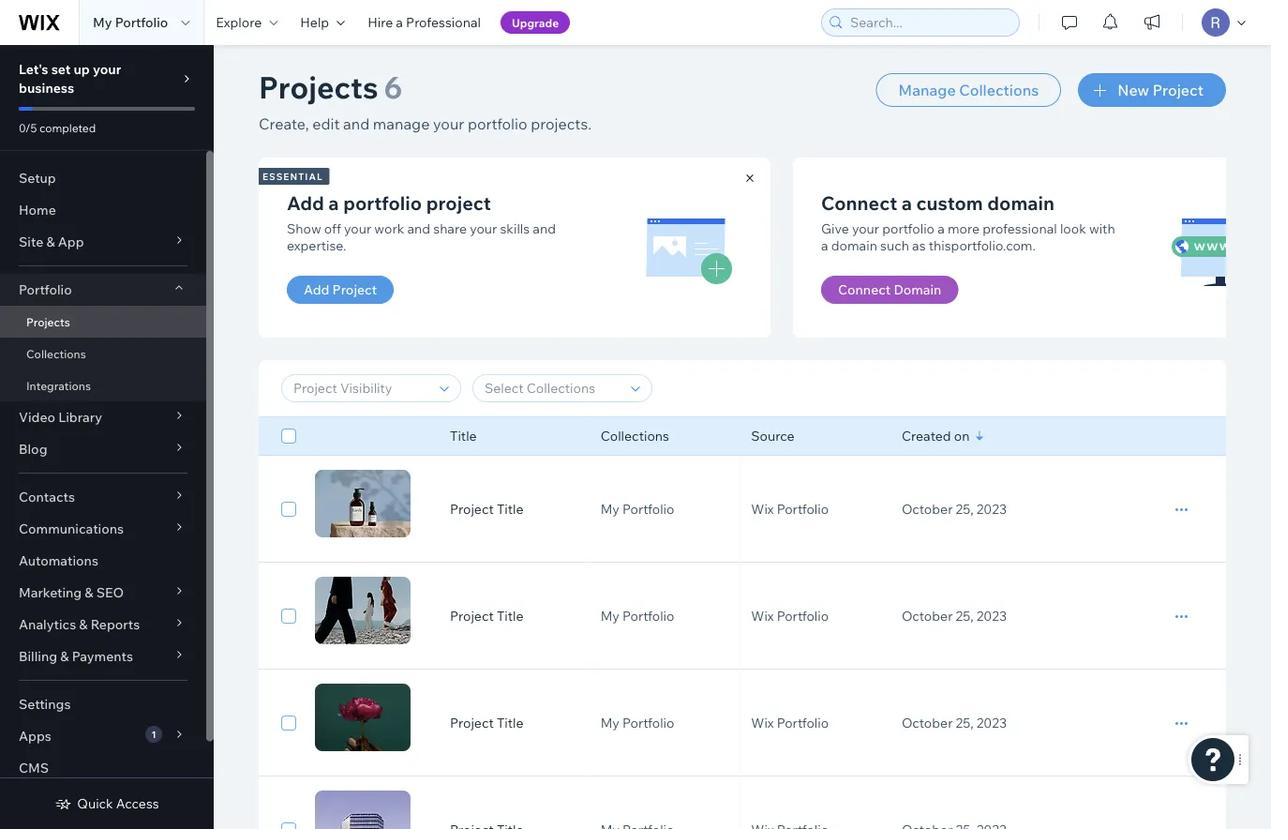 Task type: vqa. For each thing, say whether or not it's contained in the screenshot.
Source
yes



Task type: locate. For each thing, give the bounding box(es) containing it.
1 vertical spatial 25,
[[956, 608, 974, 624]]

3 project title image from the top
[[315, 684, 411, 751]]

blog button
[[0, 433, 206, 465]]

2 october 25, 2023 from the top
[[902, 608, 1007, 624]]

0 vertical spatial project title
[[450, 501, 524, 517]]

add inside add a portfolio project show off your work and share your skills and expertise.
[[287, 191, 324, 214]]

2 vertical spatial collections
[[601, 428, 670, 444]]

october for second project title image
[[902, 608, 953, 624]]

my
[[93, 14, 112, 30], [601, 501, 620, 517], [601, 608, 620, 624], [601, 715, 620, 731]]

portfolio up "as"
[[883, 220, 935, 236]]

1 vertical spatial wix
[[752, 608, 774, 624]]

& for site
[[46, 234, 55, 250]]

1 vertical spatial projects
[[26, 315, 70, 329]]

projects inside "projects 6 create, edit and manage your portfolio projects."
[[259, 68, 378, 106]]

1 horizontal spatial and
[[408, 220, 431, 236]]

site & app
[[19, 234, 84, 250]]

and inside "projects 6 create, edit and manage your portfolio projects."
[[343, 114, 370, 133]]

help button
[[289, 0, 357, 45]]

portfolio up work
[[343, 191, 422, 214]]

payments
[[72, 648, 133, 665]]

0 vertical spatial projects
[[259, 68, 378, 106]]

my portfolio
[[93, 14, 168, 30], [601, 501, 675, 517], [601, 608, 675, 624], [601, 715, 675, 731]]

source
[[752, 428, 795, 444]]

Select Collections field
[[479, 375, 626, 401]]

2 october from the top
[[902, 608, 953, 624]]

project
[[1153, 81, 1204, 99], [333, 281, 377, 298], [450, 501, 494, 517], [450, 608, 494, 624], [450, 715, 494, 731]]

& inside popup button
[[60, 648, 69, 665]]

1 vertical spatial 2023
[[977, 608, 1007, 624]]

a right "hire"
[[396, 14, 403, 30]]

october
[[902, 501, 953, 517], [902, 608, 953, 624], [902, 715, 953, 731]]

domain down the give on the top right of the page
[[832, 237, 878, 254]]

title
[[450, 428, 477, 444], [497, 501, 524, 517], [497, 608, 524, 624], [497, 715, 524, 731]]

your right the give on the top right of the page
[[853, 220, 880, 236]]

new project button
[[1079, 73, 1227, 107]]

october 25, 2023
[[902, 501, 1007, 517], [902, 608, 1007, 624], [902, 715, 1007, 731]]

upgrade
[[512, 15, 559, 30]]

2 wix portfolio from the top
[[752, 608, 829, 624]]

1 horizontal spatial collections
[[601, 428, 670, 444]]

expertise.
[[287, 237, 347, 254]]

add up show
[[287, 191, 324, 214]]

your
[[93, 61, 121, 77], [433, 114, 465, 133], [344, 220, 372, 236], [470, 220, 497, 236], [853, 220, 880, 236]]

0 vertical spatial wix
[[752, 501, 774, 517]]

create,
[[259, 114, 309, 133]]

2 vertical spatial project title
[[450, 715, 524, 731]]

& inside dropdown button
[[46, 234, 55, 250]]

a left the custom
[[902, 191, 913, 214]]

1 2023 from the top
[[977, 501, 1007, 517]]

& for billing
[[60, 648, 69, 665]]

2 2023 from the top
[[977, 608, 1007, 624]]

2 horizontal spatial and
[[533, 220, 556, 236]]

0 vertical spatial october
[[902, 501, 953, 517]]

1 vertical spatial wix portfolio
[[752, 608, 829, 624]]

a for professional
[[396, 14, 403, 30]]

your inside connect a custom domain give your portfolio a more professional look with a domain such as thisportfolio.com.
[[853, 220, 880, 236]]

portfolio
[[115, 14, 168, 30], [19, 281, 72, 298], [623, 501, 675, 517], [777, 501, 829, 517], [623, 608, 675, 624], [777, 608, 829, 624], [623, 715, 675, 731], [777, 715, 829, 731]]

portfolio button
[[0, 274, 206, 306]]

and
[[343, 114, 370, 133], [408, 220, 431, 236], [533, 220, 556, 236]]

1 25, from the top
[[956, 501, 974, 517]]

access
[[116, 795, 159, 812]]

collections
[[960, 81, 1040, 99], [26, 347, 86, 361], [601, 428, 670, 444]]

with
[[1090, 220, 1116, 236]]

1 horizontal spatial portfolio
[[468, 114, 528, 133]]

wix for second project title image
[[752, 608, 774, 624]]

2 vertical spatial october 25, 2023
[[902, 715, 1007, 731]]

2 vertical spatial portfolio
[[883, 220, 935, 236]]

let's
[[19, 61, 48, 77]]

help
[[300, 14, 329, 30]]

automations
[[19, 552, 98, 569]]

2 vertical spatial october
[[902, 715, 953, 731]]

3 wix from the top
[[752, 715, 774, 731]]

2 25, from the top
[[956, 608, 974, 624]]

marketing & seo button
[[0, 577, 206, 609]]

3 25, from the top
[[956, 715, 974, 731]]

3 october from the top
[[902, 715, 953, 731]]

& left seo
[[85, 584, 93, 601]]

0 horizontal spatial projects
[[26, 315, 70, 329]]

0 vertical spatial portfolio
[[468, 114, 528, 133]]

add down expertise.
[[304, 281, 330, 298]]

projects link
[[0, 306, 206, 338]]

skills
[[500, 220, 530, 236]]

2023 for second project title image
[[977, 608, 1007, 624]]

2 vertical spatial 25,
[[956, 715, 974, 731]]

essential
[[263, 170, 323, 182]]

1 vertical spatial collections
[[26, 347, 86, 361]]

2023 for second project title image from the bottom
[[977, 715, 1007, 731]]

2 vertical spatial wix
[[752, 715, 774, 731]]

october 25, 2023 for second project title image
[[902, 608, 1007, 624]]

1 wix portfolio from the top
[[752, 501, 829, 517]]

1 project title image from the top
[[315, 470, 411, 537]]

2 horizontal spatial collections
[[960, 81, 1040, 99]]

1 horizontal spatial projects
[[259, 68, 378, 106]]

up
[[74, 61, 90, 77]]

projects up collections link
[[26, 315, 70, 329]]

domain
[[988, 191, 1055, 214], [832, 237, 878, 254]]

0 vertical spatial add
[[287, 191, 324, 214]]

portfolio
[[468, 114, 528, 133], [343, 191, 422, 214], [883, 220, 935, 236]]

as
[[913, 237, 926, 254]]

0 vertical spatial 25,
[[956, 501, 974, 517]]

cms
[[19, 760, 49, 776]]

project title
[[450, 501, 524, 517], [450, 608, 524, 624], [450, 715, 524, 731]]

wix portfolio for second project title image from the bottom
[[752, 715, 829, 731]]

wix for 4th project title image from the bottom of the page
[[752, 501, 774, 517]]

None checkbox
[[281, 425, 296, 447], [281, 498, 296, 521], [281, 605, 296, 628], [281, 712, 296, 734], [281, 425, 296, 447], [281, 498, 296, 521], [281, 605, 296, 628], [281, 712, 296, 734]]

2 vertical spatial wix portfolio
[[752, 715, 829, 731]]

connect for domain
[[839, 281, 891, 298]]

october 25, 2023 for second project title image from the bottom
[[902, 715, 1007, 731]]

your right manage
[[433, 114, 465, 133]]

integrations
[[26, 378, 91, 393]]

2 horizontal spatial portfolio
[[883, 220, 935, 236]]

video
[[19, 409, 55, 425]]

a up off
[[329, 191, 339, 214]]

add inside "button"
[[304, 281, 330, 298]]

wix portfolio
[[752, 501, 829, 517], [752, 608, 829, 624], [752, 715, 829, 731]]

3 october 25, 2023 from the top
[[902, 715, 1007, 731]]

a inside add a portfolio project show off your work and share your skills and expertise.
[[329, 191, 339, 214]]

such
[[881, 237, 910, 254]]

1 vertical spatial connect
[[839, 281, 891, 298]]

1 vertical spatial portfolio
[[343, 191, 422, 214]]

hire a professional
[[368, 14, 481, 30]]

& left reports
[[79, 616, 88, 633]]

list
[[256, 158, 1272, 338]]

a for portfolio
[[329, 191, 339, 214]]

portfolio left projects.
[[468, 114, 528, 133]]

25,
[[956, 501, 974, 517], [956, 608, 974, 624], [956, 715, 974, 731]]

3 wix portfolio from the top
[[752, 715, 829, 731]]

0 horizontal spatial domain
[[832, 237, 878, 254]]

new
[[1118, 81, 1150, 99]]

list containing add a portfolio project
[[256, 158, 1272, 338]]

blog
[[19, 441, 47, 457]]

add
[[287, 191, 324, 214], [304, 281, 330, 298]]

1 vertical spatial project title
[[450, 608, 524, 624]]

and right work
[[408, 220, 431, 236]]

connect up the give on the top right of the page
[[822, 191, 898, 214]]

0 horizontal spatial portfolio
[[343, 191, 422, 214]]

projects inside sidebar element
[[26, 315, 70, 329]]

and right edit
[[343, 114, 370, 133]]

1 vertical spatial october 25, 2023
[[902, 608, 1007, 624]]

&
[[46, 234, 55, 250], [85, 584, 93, 601], [79, 616, 88, 633], [60, 648, 69, 665]]

3 2023 from the top
[[977, 715, 1007, 731]]

connect inside connect a custom domain give your portfolio a more professional look with a domain such as thisportfolio.com.
[[822, 191, 898, 214]]

manage
[[373, 114, 430, 133]]

None checkbox
[[281, 819, 296, 829]]

0 vertical spatial 2023
[[977, 501, 1007, 517]]

25, for second project title image
[[956, 608, 974, 624]]

0 vertical spatial domain
[[988, 191, 1055, 214]]

0 vertical spatial collections
[[960, 81, 1040, 99]]

wix
[[752, 501, 774, 517], [752, 608, 774, 624], [752, 715, 774, 731]]

0 vertical spatial wix portfolio
[[752, 501, 829, 517]]

my for second project title image from the bottom
[[601, 715, 620, 731]]

connect domain button
[[822, 276, 959, 304]]

add a portfolio project show off your work and share your skills and expertise.
[[287, 191, 556, 254]]

home
[[19, 202, 56, 218]]

and right skills
[[533, 220, 556, 236]]

projects up edit
[[259, 68, 378, 106]]

4 project title image from the top
[[315, 791, 411, 829]]

project title image
[[315, 470, 411, 537], [315, 577, 411, 644], [315, 684, 411, 751], [315, 791, 411, 829]]

work
[[375, 220, 405, 236]]

1 wix from the top
[[752, 501, 774, 517]]

connect
[[822, 191, 898, 214], [839, 281, 891, 298]]

integrations link
[[0, 370, 206, 401]]

0 horizontal spatial and
[[343, 114, 370, 133]]

25, for 4th project title image from the bottom of the page
[[956, 501, 974, 517]]

portfolio inside "projects 6 create, edit and manage your portfolio projects."
[[468, 114, 528, 133]]

0 vertical spatial october 25, 2023
[[902, 501, 1007, 517]]

& right billing
[[60, 648, 69, 665]]

1 vertical spatial add
[[304, 281, 330, 298]]

1
[[151, 728, 156, 740]]

a left the 'more'
[[938, 220, 945, 236]]

& right site
[[46, 234, 55, 250]]

connect inside button
[[839, 281, 891, 298]]

2023
[[977, 501, 1007, 517], [977, 608, 1007, 624], [977, 715, 1007, 731]]

2 wix from the top
[[752, 608, 774, 624]]

domain up professional
[[988, 191, 1055, 214]]

reports
[[91, 616, 140, 633]]

portfolio inside connect a custom domain give your portfolio a more professional look with a domain such as thisportfolio.com.
[[883, 220, 935, 236]]

hire
[[368, 14, 393, 30]]

2 vertical spatial 2023
[[977, 715, 1007, 731]]

1 vertical spatial october
[[902, 608, 953, 624]]

0 vertical spatial connect
[[822, 191, 898, 214]]

your right up on the left top of the page
[[93, 61, 121, 77]]

home link
[[0, 194, 206, 226]]

1 october from the top
[[902, 501, 953, 517]]

connect left domain
[[839, 281, 891, 298]]

a
[[396, 14, 403, 30], [329, 191, 339, 214], [902, 191, 913, 214], [938, 220, 945, 236], [822, 237, 829, 254]]

0 horizontal spatial collections
[[26, 347, 86, 361]]

1 october 25, 2023 from the top
[[902, 501, 1007, 517]]



Task type: describe. For each thing, give the bounding box(es) containing it.
professional
[[406, 14, 481, 30]]

add project
[[304, 281, 377, 298]]

collections inside sidebar element
[[26, 347, 86, 361]]

show
[[287, 220, 321, 236]]

setup
[[19, 170, 56, 186]]

my for second project title image
[[601, 608, 620, 624]]

wix portfolio for 4th project title image from the bottom of the page
[[752, 501, 829, 517]]

let's set up your business
[[19, 61, 121, 96]]

created
[[902, 428, 952, 444]]

1 project title from the top
[[450, 501, 524, 517]]

manage collections button
[[877, 73, 1062, 107]]

your inside "projects 6 create, edit and manage your portfolio projects."
[[433, 114, 465, 133]]

projects for projects
[[26, 315, 70, 329]]

give
[[822, 220, 850, 236]]

Project Visibility field
[[288, 375, 434, 401]]

manage collections
[[899, 81, 1040, 99]]

communications button
[[0, 513, 206, 545]]

2023 for 4th project title image from the bottom of the page
[[977, 501, 1007, 517]]

contacts
[[19, 489, 75, 505]]

created on
[[902, 428, 970, 444]]

contacts button
[[0, 481, 206, 513]]

app
[[58, 234, 84, 250]]

project inside button
[[1153, 81, 1204, 99]]

a down the give on the top right of the page
[[822, 237, 829, 254]]

a for custom
[[902, 191, 913, 214]]

explore
[[216, 14, 262, 30]]

collections link
[[0, 338, 206, 370]]

more
[[948, 220, 980, 236]]

connect domain
[[839, 281, 942, 298]]

domain
[[894, 281, 942, 298]]

analytics & reports
[[19, 616, 140, 633]]

connect for a
[[822, 191, 898, 214]]

projects for projects 6 create, edit and manage your portfolio projects.
[[259, 68, 378, 106]]

add for project
[[304, 281, 330, 298]]

setup link
[[0, 162, 206, 194]]

sidebar element
[[0, 45, 214, 829]]

quick
[[77, 795, 113, 812]]

created on button
[[902, 428, 970, 445]]

professional
[[983, 220, 1058, 236]]

2 project title from the top
[[450, 608, 524, 624]]

your inside let's set up your business
[[93, 61, 121, 77]]

automations link
[[0, 545, 206, 577]]

seo
[[96, 584, 124, 601]]

custom
[[917, 191, 984, 214]]

wix for second project title image from the bottom
[[752, 715, 774, 731]]

3 project title from the top
[[450, 715, 524, 731]]

settings
[[19, 696, 71, 712]]

video library button
[[0, 401, 206, 433]]

cms link
[[0, 752, 206, 784]]

1 vertical spatial domain
[[832, 237, 878, 254]]

apps
[[19, 728, 51, 744]]

your left skills
[[470, 220, 497, 236]]

site
[[19, 234, 43, 250]]

marketing & seo
[[19, 584, 124, 601]]

connect a custom domain give your portfolio a more professional look with a domain such as thisportfolio.com.
[[822, 191, 1116, 254]]

your right off
[[344, 220, 372, 236]]

on
[[955, 428, 970, 444]]

site & app button
[[0, 226, 206, 258]]

0/5 completed
[[19, 121, 96, 135]]

Search... field
[[845, 9, 1014, 36]]

manage
[[899, 81, 956, 99]]

analytics
[[19, 616, 76, 633]]

new project
[[1118, 81, 1204, 99]]

off
[[324, 220, 341, 236]]

& for analytics
[[79, 616, 88, 633]]

1 horizontal spatial domain
[[988, 191, 1055, 214]]

2 project title image from the top
[[315, 577, 411, 644]]

completed
[[39, 121, 96, 135]]

billing & payments button
[[0, 641, 206, 673]]

projects 6 create, edit and manage your portfolio projects.
[[259, 68, 592, 133]]

& for marketing
[[85, 584, 93, 601]]

video library
[[19, 409, 102, 425]]

portfolio inside add a portfolio project show off your work and share your skills and expertise.
[[343, 191, 422, 214]]

business
[[19, 80, 74, 96]]

project
[[426, 191, 491, 214]]

october for second project title image from the bottom
[[902, 715, 953, 731]]

quick access button
[[55, 795, 159, 812]]

billing
[[19, 648, 57, 665]]

quick access
[[77, 795, 159, 812]]

add project button
[[287, 276, 394, 304]]

projects.
[[531, 114, 592, 133]]

share
[[434, 220, 467, 236]]

25, for second project title image from the bottom
[[956, 715, 974, 731]]

look
[[1061, 220, 1087, 236]]

set
[[51, 61, 71, 77]]

6
[[384, 68, 403, 106]]

0/5
[[19, 121, 37, 135]]

add for a
[[287, 191, 324, 214]]

upgrade button
[[501, 11, 570, 34]]

collections inside button
[[960, 81, 1040, 99]]

october 25, 2023 for 4th project title image from the bottom of the page
[[902, 501, 1007, 517]]

portfolio inside dropdown button
[[19, 281, 72, 298]]

my for 4th project title image from the bottom of the page
[[601, 501, 620, 517]]

hire a professional link
[[357, 0, 492, 45]]

billing & payments
[[19, 648, 133, 665]]

library
[[58, 409, 102, 425]]

october for 4th project title image from the bottom of the page
[[902, 501, 953, 517]]

analytics & reports button
[[0, 609, 206, 641]]

project inside "button"
[[333, 281, 377, 298]]

thisportfolio.com.
[[929, 237, 1036, 254]]

wix portfolio for second project title image
[[752, 608, 829, 624]]



